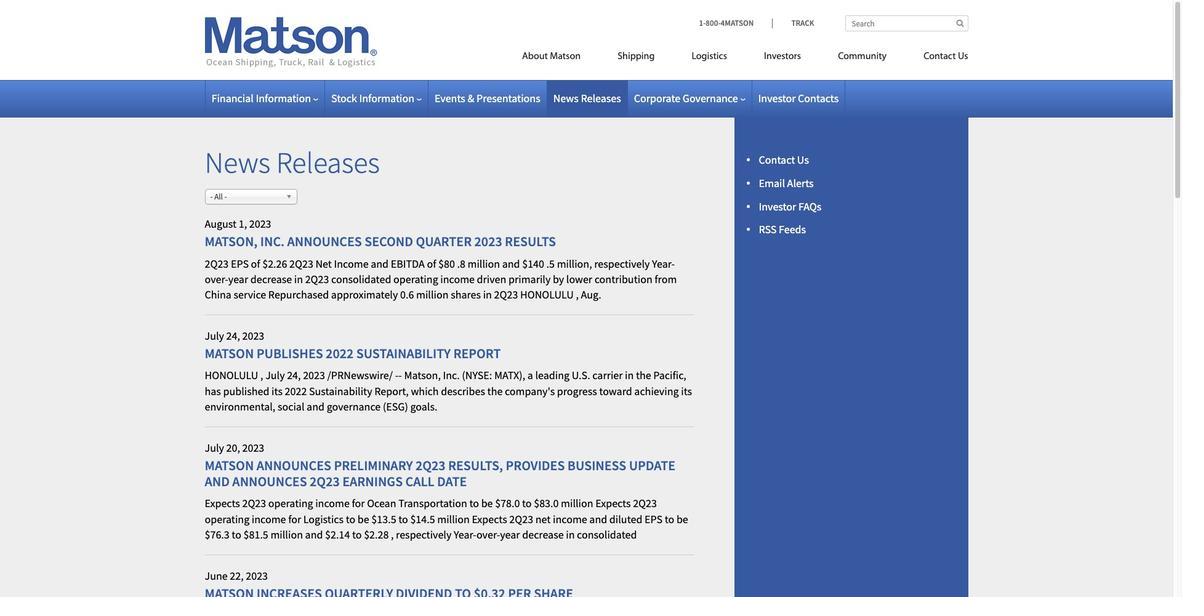 Task type: vqa. For each thing, say whether or not it's contained in the screenshot.
CONTACT US link
yes



Task type: locate. For each thing, give the bounding box(es) containing it.
to up $2.14
[[346, 512, 356, 527]]

logistics up $2.14
[[304, 512, 344, 527]]

year- inside expects 2q23 operating income for ocean transportation to be $78.0 to $83.0 million expects 2q23 operating income for logistics to be $13.5 to $14.5 million expects 2q23 net income and diluted eps to be $76.3 to $81.5 million and $2.14 to $2.28 , respectively year-over-year decrease in consolidated
[[454, 528, 477, 542]]

1 horizontal spatial honolulu
[[521, 288, 574, 302]]

1 horizontal spatial 2022
[[326, 345, 354, 362]]

decrease down '$2.26'
[[251, 272, 292, 286]]

presentations
[[477, 91, 541, 105]]

2022 up social
[[285, 384, 307, 398]]

leading
[[536, 369, 570, 383]]

contact us link up the email alerts
[[759, 153, 809, 167]]

search image
[[957, 19, 964, 27]]

2q23
[[205, 257, 229, 271], [290, 257, 313, 271], [305, 272, 329, 286], [494, 288, 518, 302], [416, 457, 446, 474], [310, 473, 340, 490], [242, 497, 266, 511], [633, 497, 657, 511], [510, 512, 534, 527]]

1 matson from the top
[[205, 345, 254, 362]]

0 horizontal spatial honolulu
[[205, 369, 258, 383]]

investor up rss feeds
[[759, 199, 797, 214]]

the down "matx),"
[[488, 384, 503, 398]]

net
[[536, 512, 551, 527]]

1 vertical spatial news
[[205, 144, 271, 181]]

expects down and
[[205, 497, 240, 511]]

0 vertical spatial operating
[[394, 272, 438, 286]]

email alerts
[[759, 176, 814, 190]]

eps inside 2q23 eps of $2.26 2q23 net income and ebitda of $80 .8 million and $140 .5 million, respectively year- over-year decrease in 2q23 consolidated operating income driven primarily by lower contribution from china service repurchased approximately 0.6 million shares in 2q23 honolulu , aug.
[[231, 257, 249, 271]]

driven
[[477, 272, 507, 286]]

0 vertical spatial year-
[[652, 257, 675, 271]]

year down $78.0
[[500, 528, 520, 542]]

rss feeds
[[759, 223, 806, 237]]

contact us inside top menu navigation
[[924, 52, 969, 62]]

, inside expects 2q23 operating income for ocean transportation to be $78.0 to $83.0 million expects 2q23 operating income for logistics to be $13.5 to $14.5 million expects 2q23 net income and diluted eps to be $76.3 to $81.5 million and $2.14 to $2.28 , respectively year-over-year decrease in consolidated
[[391, 528, 394, 542]]

0 horizontal spatial consolidated
[[331, 272, 391, 286]]

1 horizontal spatial contact us link
[[906, 46, 969, 71]]

1 vertical spatial over-
[[477, 528, 500, 542]]

year inside expects 2q23 operating income for ocean transportation to be $78.0 to $83.0 million expects 2q23 operating income for logistics to be $13.5 to $14.5 million expects 2q23 net income and diluted eps to be $76.3 to $81.5 million and $2.14 to $2.28 , respectively year-over-year decrease in consolidated
[[500, 528, 520, 542]]

contact down search search field
[[924, 52, 956, 62]]

year- down transportation
[[454, 528, 477, 542]]

be up $2.28
[[358, 512, 369, 527]]

operating up $81.5
[[268, 497, 313, 511]]

in inside expects 2q23 operating income for ocean transportation to be $78.0 to $83.0 million expects 2q23 operating income for logistics to be $13.5 to $14.5 million expects 2q23 net income and diluted eps to be $76.3 to $81.5 million and $2.14 to $2.28 , respectively year-over-year decrease in consolidated
[[566, 528, 575, 542]]

operating down the ebitda
[[394, 272, 438, 286]]

year up service at the left of page
[[228, 272, 248, 286]]

2 information from the left
[[359, 91, 415, 105]]

0 horizontal spatial contact us link
[[759, 153, 809, 167]]

0 vertical spatial consolidated
[[331, 272, 391, 286]]

to left $14.5
[[399, 512, 408, 527]]

investor down "investors" link
[[759, 91, 796, 105]]

1 horizontal spatial ,
[[391, 528, 394, 542]]

2023 right 22,
[[246, 569, 268, 583]]

24, down publishes
[[287, 369, 301, 383]]

1 horizontal spatial be
[[482, 497, 493, 511]]

million down transportation
[[438, 512, 470, 527]]

results,
[[448, 457, 503, 474]]

honolulu inside honolulu , july 24, 2023 /prnewswire/ -- matson, inc. (nyse: matx), a leading u.s. carrier in the pacific, has published its 2022 sustainability report, which describes the company's progress toward achieving its environmental, social and governance (esg) goals.
[[205, 369, 258, 383]]

1 its from the left
[[272, 384, 283, 398]]

1 horizontal spatial of
[[427, 257, 436, 271]]

1 vertical spatial ,
[[261, 369, 263, 383]]

2022 inside july 24, 2023 matson publishes 2022 sustainability report
[[326, 345, 354, 362]]

contact us up the email alerts
[[759, 153, 809, 167]]

1 vertical spatial 2022
[[285, 384, 307, 398]]

1 horizontal spatial information
[[359, 91, 415, 105]]

1 vertical spatial july
[[266, 369, 285, 383]]

2022 inside honolulu , july 24, 2023 /prnewswire/ -- matson, inc. (nyse: matx), a leading u.s. carrier in the pacific, has published its 2022 sustainability report, which describes the company's progress toward achieving its environmental, social and governance (esg) goals.
[[285, 384, 307, 398]]

honolulu down by
[[521, 288, 574, 302]]

0 horizontal spatial ,
[[261, 369, 263, 383]]

matson for matson publishes 2022 sustainability report
[[205, 345, 254, 362]]

0 vertical spatial news releases
[[554, 91, 621, 105]]

about
[[522, 52, 548, 62]]

0 horizontal spatial eps
[[231, 257, 249, 271]]

1 vertical spatial for
[[288, 512, 301, 527]]

sustainability
[[309, 384, 372, 398]]

(nyse:
[[462, 369, 492, 383]]

publishes
[[257, 345, 323, 362]]

be right diluted
[[677, 512, 689, 527]]

1 horizontal spatial operating
[[268, 497, 313, 511]]

2023 inside july 20, 2023 matson announces preliminary 2q23 results, provides business update and announces 2q23 earnings call date
[[242, 441, 264, 455]]

0 horizontal spatial logistics
[[304, 512, 344, 527]]

july left the "20,"
[[205, 441, 224, 455]]

in inside honolulu , july 24, 2023 /prnewswire/ -- matson, inc. (nyse: matx), a leading u.s. carrier in the pacific, has published its 2022 sustainability report, which describes the company's progress toward achieving its environmental, social and governance (esg) goals.
[[625, 369, 634, 383]]

0 horizontal spatial operating
[[205, 512, 250, 527]]

24, down china at left
[[226, 329, 240, 343]]

eps
[[231, 257, 249, 271], [645, 512, 663, 527]]

over- up china at left
[[205, 272, 228, 286]]

contact
[[924, 52, 956, 62], [759, 153, 796, 167]]

income inside 2q23 eps of $2.26 2q23 net income and ebitda of $80 .8 million and $140 .5 million, respectively year- over-year decrease in 2q23 consolidated operating income driven primarily by lower contribution from china service repurchased approximately 0.6 million shares in 2q23 honolulu , aug.
[[441, 272, 475, 286]]

achieving
[[635, 384, 679, 398]]

matson, inc. announces second quarter 2023 results link
[[205, 233, 556, 250]]

2q23 up transportation
[[416, 457, 446, 474]]

consolidated inside 2q23 eps of $2.26 2q23 net income and ebitda of $80 .8 million and $140 .5 million, respectively year- over-year decrease in 2q23 consolidated operating income driven primarily by lower contribution from china service repurchased approximately 0.6 million shares in 2q23 honolulu , aug.
[[331, 272, 391, 286]]

1 vertical spatial the
[[488, 384, 503, 398]]

business
[[568, 457, 627, 474]]

contact inside top menu navigation
[[924, 52, 956, 62]]

0 vertical spatial eps
[[231, 257, 249, 271]]

, right $2.28
[[391, 528, 394, 542]]

to left $83.0
[[522, 497, 532, 511]]

2q23 down $78.0
[[510, 512, 534, 527]]

1 of from the left
[[251, 257, 260, 271]]

decrease down net
[[523, 528, 564, 542]]

1 vertical spatial consolidated
[[577, 528, 637, 542]]

2 vertical spatial ,
[[391, 528, 394, 542]]

1 horizontal spatial news releases
[[554, 91, 621, 105]]

of
[[251, 257, 260, 271], [427, 257, 436, 271]]

million right $81.5
[[271, 528, 303, 542]]

to
[[470, 497, 479, 511], [522, 497, 532, 511], [346, 512, 356, 527], [399, 512, 408, 527], [665, 512, 675, 527], [232, 528, 241, 542], [352, 528, 362, 542]]

2 its from the left
[[681, 384, 693, 398]]

respectively
[[595, 257, 650, 271], [396, 528, 452, 542]]

1 vertical spatial year
[[500, 528, 520, 542]]

july down china at left
[[205, 329, 224, 343]]

2 vertical spatial july
[[205, 441, 224, 455]]

1 horizontal spatial consolidated
[[577, 528, 637, 542]]

expects down $78.0
[[472, 512, 507, 527]]

0 vertical spatial july
[[205, 329, 224, 343]]

contact us down search image
[[924, 52, 969, 62]]

honolulu
[[521, 288, 574, 302], [205, 369, 258, 383]]

2 vertical spatial operating
[[205, 512, 250, 527]]

&
[[468, 91, 475, 105]]

0 vertical spatial ,
[[576, 288, 579, 302]]

2q23 left earnings
[[310, 473, 340, 490]]

its up social
[[272, 384, 283, 398]]

its
[[272, 384, 283, 398], [681, 384, 693, 398]]

1 vertical spatial eps
[[645, 512, 663, 527]]

0 horizontal spatial be
[[358, 512, 369, 527]]

respectively up contribution
[[595, 257, 650, 271]]

24,
[[226, 329, 240, 343], [287, 369, 301, 383]]

logistics inside top menu navigation
[[692, 52, 728, 62]]

the up achieving
[[636, 369, 652, 383]]

income up shares
[[441, 272, 475, 286]]

by
[[553, 272, 564, 286]]

income up $81.5
[[252, 512, 286, 527]]

0 horizontal spatial contact us
[[759, 153, 809, 167]]

0 vertical spatial contact
[[924, 52, 956, 62]]

pacific,
[[654, 369, 687, 383]]

1 vertical spatial us
[[798, 153, 809, 167]]

which
[[411, 384, 439, 398]]

consolidated down diluted
[[577, 528, 637, 542]]

consolidated
[[331, 272, 391, 286], [577, 528, 637, 542]]

Search search field
[[846, 15, 969, 31]]

of left $80
[[427, 257, 436, 271]]

eps down matson,
[[231, 257, 249, 271]]

, left aug.
[[576, 288, 579, 302]]

rss
[[759, 223, 777, 237]]

1 vertical spatial honolulu
[[205, 369, 258, 383]]

shipping link
[[600, 46, 674, 71]]

investor for investor faqs
[[759, 199, 797, 214]]

its down pacific, at the right bottom of page
[[681, 384, 693, 398]]

to right diluted
[[665, 512, 675, 527]]

information for stock information
[[359, 91, 415, 105]]

$76.3
[[205, 528, 230, 542]]

,
[[576, 288, 579, 302], [261, 369, 263, 383], [391, 528, 394, 542]]

community link
[[820, 46, 906, 71]]

million right $83.0
[[561, 497, 594, 511]]

2023 right the "20,"
[[242, 441, 264, 455]]

july 24, 2023 matson publishes 2022 sustainability report
[[205, 329, 501, 362]]

to left $81.5
[[232, 528, 241, 542]]

1 horizontal spatial decrease
[[523, 528, 564, 542]]

july inside july 20, 2023 matson announces preliminary 2q23 results, provides business update and announces 2q23 earnings call date
[[205, 441, 224, 455]]

2023 right 1,
[[249, 217, 271, 231]]

1 vertical spatial decrease
[[523, 528, 564, 542]]

matson
[[205, 345, 254, 362], [205, 457, 254, 474]]

1 vertical spatial 24,
[[287, 369, 301, 383]]

corporate
[[634, 91, 681, 105]]

1 horizontal spatial logistics
[[692, 52, 728, 62]]

0 horizontal spatial expects
[[205, 497, 240, 511]]

1 vertical spatial contact us link
[[759, 153, 809, 167]]

of left '$2.26'
[[251, 257, 260, 271]]

news down matson
[[554, 91, 579, 105]]

contact up email
[[759, 153, 796, 167]]

preliminary
[[334, 457, 413, 474]]

0 vertical spatial year
[[228, 272, 248, 286]]

and right social
[[307, 400, 325, 414]]

1 vertical spatial respectively
[[396, 528, 452, 542]]

news
[[554, 91, 579, 105], [205, 144, 271, 181]]

year- up from
[[652, 257, 675, 271]]

2 matson from the top
[[205, 457, 254, 474]]

announces down the "20,"
[[232, 473, 307, 490]]

about matson
[[522, 52, 581, 62]]

respectively inside 2q23 eps of $2.26 2q23 net income and ebitda of $80 .8 million and $140 .5 million, respectively year- over-year decrease in 2q23 consolidated operating income driven primarily by lower contribution from china service repurchased approximately 0.6 million shares in 2q23 honolulu , aug.
[[595, 257, 650, 271]]

2023 for july 20, 2023 matson announces preliminary 2q23 results, provides business update and announces 2q23 earnings call date
[[242, 441, 264, 455]]

information right financial
[[256, 91, 311, 105]]

0 vertical spatial us
[[959, 52, 969, 62]]

0.6 million
[[400, 288, 449, 302]]

0 vertical spatial releases
[[581, 91, 621, 105]]

2023 up sustainability
[[303, 369, 325, 383]]

0 vertical spatial decrease
[[251, 272, 292, 286]]

news releases down matson
[[554, 91, 621, 105]]

matson
[[550, 52, 581, 62]]

2023 for june 22, 2023
[[246, 569, 268, 583]]

carrier
[[593, 369, 623, 383]]

logistics down 800-
[[692, 52, 728, 62]]

2 horizontal spatial operating
[[394, 272, 438, 286]]

1 horizontal spatial respectively
[[595, 257, 650, 271]]

income right net
[[553, 512, 588, 527]]

u.s.
[[572, 369, 591, 383]]

sustainability
[[356, 345, 451, 362]]

1 horizontal spatial the
[[636, 369, 652, 383]]

honolulu up published at bottom left
[[205, 369, 258, 383]]

.8 million
[[457, 257, 500, 271]]

financial
[[212, 91, 254, 105]]

1 vertical spatial logistics
[[304, 512, 344, 527]]

year inside 2q23 eps of $2.26 2q23 net income and ebitda of $80 .8 million and $140 .5 million, respectively year- over-year decrease in 2q23 consolidated operating income driven primarily by lower contribution from china service repurchased approximately 0.6 million shares in 2q23 honolulu , aug.
[[228, 272, 248, 286]]

us down search image
[[959, 52, 969, 62]]

1 vertical spatial releases
[[276, 144, 380, 181]]

24, inside honolulu , july 24, 2023 /prnewswire/ -- matson, inc. (nyse: matx), a leading u.s. carrier in the pacific, has published its 2022 sustainability report, which describes the company's progress toward achieving its environmental, social and governance (esg) goals.
[[287, 369, 301, 383]]

over- down $78.0
[[477, 528, 500, 542]]

investor contacts
[[759, 91, 839, 105]]

news up - all - link
[[205, 144, 271, 181]]

0 vertical spatial contact us link
[[906, 46, 969, 71]]

august
[[205, 217, 237, 231]]

be left $78.0
[[482, 497, 493, 511]]

company's
[[505, 384, 555, 398]]

0 vertical spatial 24,
[[226, 329, 240, 343]]

2 of from the left
[[427, 257, 436, 271]]

consolidated up approximately
[[331, 272, 391, 286]]

1 vertical spatial matson
[[205, 457, 254, 474]]

matx),
[[495, 369, 526, 383]]

$2.14
[[325, 528, 350, 542]]

in
[[294, 272, 303, 286], [483, 288, 492, 302], [625, 369, 634, 383], [566, 528, 575, 542]]

2023
[[249, 217, 271, 231], [475, 233, 503, 250], [242, 329, 264, 343], [303, 369, 325, 383], [242, 441, 264, 455], [246, 569, 268, 583]]

0 horizontal spatial respectively
[[396, 528, 452, 542]]

eps right diluted
[[645, 512, 663, 527]]

1 horizontal spatial its
[[681, 384, 693, 398]]

0 vertical spatial million
[[561, 497, 594, 511]]

operating up $76.3
[[205, 512, 250, 527]]

2q23 down net
[[305, 272, 329, 286]]

0 horizontal spatial contact
[[759, 153, 796, 167]]

1,
[[239, 217, 247, 231]]

0 horizontal spatial releases
[[276, 144, 380, 181]]

0 horizontal spatial news releases
[[205, 144, 380, 181]]

0 horizontal spatial million
[[271, 528, 303, 542]]

0 vertical spatial the
[[636, 369, 652, 383]]

1 horizontal spatial contact
[[924, 52, 956, 62]]

2023 up .8 million
[[475, 233, 503, 250]]

us up alerts at the right
[[798, 153, 809, 167]]

diluted
[[610, 512, 643, 527]]

events
[[435, 91, 466, 105]]

operating
[[394, 272, 438, 286], [268, 497, 313, 511], [205, 512, 250, 527]]

income
[[334, 257, 369, 271]]

july inside july 24, 2023 matson publishes 2022 sustainability report
[[205, 329, 224, 343]]

2 horizontal spatial ,
[[576, 288, 579, 302]]

2 horizontal spatial million
[[561, 497, 594, 511]]

contact us link down search image
[[906, 46, 969, 71]]

0 horizontal spatial 2022
[[285, 384, 307, 398]]

matson up has
[[205, 345, 254, 362]]

2023 up publishes
[[242, 329, 264, 343]]

faqs
[[799, 199, 822, 214]]

1 horizontal spatial year
[[500, 528, 520, 542]]

, inside honolulu , july 24, 2023 /prnewswire/ -- matson, inc. (nyse: matx), a leading u.s. carrier in the pacific, has published its 2022 sustainability report, which describes the company's progress toward achieving its environmental, social and governance (esg) goals.
[[261, 369, 263, 383]]

None search field
[[846, 15, 969, 31]]

matson inside july 20, 2023 matson announces preliminary 2q23 results, provides business update and announces 2q23 earnings call date
[[205, 457, 254, 474]]

, up published at bottom left
[[261, 369, 263, 383]]

1 information from the left
[[256, 91, 311, 105]]

1 vertical spatial operating
[[268, 497, 313, 511]]

2023 inside july 24, 2023 matson publishes 2022 sustainability report
[[242, 329, 264, 343]]

2022
[[326, 345, 354, 362], [285, 384, 307, 398]]

quarter
[[416, 233, 472, 250]]

matson inside july 24, 2023 matson publishes 2022 sustainability report
[[205, 345, 254, 362]]

news releases up - all - link
[[205, 144, 380, 181]]

and inside honolulu , july 24, 2023 /prnewswire/ -- matson, inc. (nyse: matx), a leading u.s. carrier in the pacific, has published its 2022 sustainability report, which describes the company's progress toward achieving its environmental, social and governance (esg) goals.
[[307, 400, 325, 414]]

0 horizontal spatial decrease
[[251, 272, 292, 286]]

0 vertical spatial respectively
[[595, 257, 650, 271]]

year- inside 2q23 eps of $2.26 2q23 net income and ebitda of $80 .8 million and $140 .5 million, respectively year- over-year decrease in 2q23 consolidated operating income driven primarily by lower contribution from china service repurchased approximately 0.6 million shares in 2q23 honolulu , aug.
[[652, 257, 675, 271]]

0 horizontal spatial information
[[256, 91, 311, 105]]

2022 up /prnewswire/
[[326, 345, 354, 362]]

1 horizontal spatial eps
[[645, 512, 663, 527]]

transportation
[[399, 497, 468, 511]]

events & presentations
[[435, 91, 541, 105]]

matson,
[[205, 233, 258, 250]]

governance
[[683, 91, 738, 105]]

1 vertical spatial year-
[[454, 528, 477, 542]]

0 vertical spatial investor
[[759, 91, 796, 105]]

0 horizontal spatial of
[[251, 257, 260, 271]]

expects up diluted
[[596, 497, 631, 511]]

consolidated inside expects 2q23 operating income for ocean transportation to be $78.0 to $83.0 million expects 2q23 operating income for logistics to be $13.5 to $14.5 million expects 2q23 net income and diluted eps to be $76.3 to $81.5 million and $2.14 to $2.28 , respectively year-over-year decrease in consolidated
[[577, 528, 637, 542]]

july down publishes
[[266, 369, 285, 383]]

0 vertical spatial matson
[[205, 345, 254, 362]]

announces up net
[[287, 233, 362, 250]]

matson down the "20,"
[[205, 457, 254, 474]]

2q23 up diluted
[[633, 497, 657, 511]]

china
[[205, 288, 232, 302]]

0 vertical spatial over-
[[205, 272, 228, 286]]

1 vertical spatial million
[[438, 512, 470, 527]]

, inside 2q23 eps of $2.26 2q23 net income and ebitda of $80 .8 million and $140 .5 million, respectively year- over-year decrease in 2q23 consolidated operating income driven primarily by lower contribution from china service repurchased approximately 0.6 million shares in 2q23 honolulu , aug.
[[576, 288, 579, 302]]

information right stock
[[359, 91, 415, 105]]

1 horizontal spatial news
[[554, 91, 579, 105]]

news releases
[[554, 91, 621, 105], [205, 144, 380, 181]]

2 vertical spatial million
[[271, 528, 303, 542]]

top menu navigation
[[467, 46, 969, 71]]

decrease inside 2q23 eps of $2.26 2q23 net income and ebitda of $80 .8 million and $140 .5 million, respectively year- over-year decrease in 2q23 consolidated operating income driven primarily by lower contribution from china service repurchased approximately 0.6 million shares in 2q23 honolulu , aug.
[[251, 272, 292, 286]]

information for financial information
[[256, 91, 311, 105]]

respectively down $14.5
[[396, 528, 452, 542]]

1 horizontal spatial 24,
[[287, 369, 301, 383]]

1 horizontal spatial for
[[352, 497, 365, 511]]

0 horizontal spatial year-
[[454, 528, 477, 542]]

0 horizontal spatial over-
[[205, 272, 228, 286]]

july for publishes
[[205, 329, 224, 343]]



Task type: describe. For each thing, give the bounding box(es) containing it.
1 horizontal spatial million
[[438, 512, 470, 527]]

inc.
[[443, 369, 460, 383]]

repurchased
[[269, 288, 329, 302]]

report,
[[375, 384, 409, 398]]

$81.5
[[244, 528, 268, 542]]

over- inside 2q23 eps of $2.26 2q23 net income and ebitda of $80 .8 million and $140 .5 million, respectively year- over-year decrease in 2q23 consolidated operating income driven primarily by lower contribution from china service repurchased approximately 0.6 million shares in 2q23 honolulu , aug.
[[205, 272, 228, 286]]

to right $2.14
[[352, 528, 362, 542]]

inc.
[[260, 233, 285, 250]]

investor contacts link
[[759, 91, 839, 105]]

1 horizontal spatial expects
[[472, 512, 507, 527]]

20,
[[226, 441, 240, 455]]

2023 for july 24, 2023 matson publishes 2022 sustainability report
[[242, 329, 264, 343]]

$14.5
[[411, 512, 435, 527]]

logistics link
[[674, 46, 746, 71]]

lower
[[567, 272, 593, 286]]

0 horizontal spatial for
[[288, 512, 301, 527]]

2q23 up $81.5
[[242, 497, 266, 511]]

contribution
[[595, 272, 653, 286]]

track
[[792, 18, 815, 28]]

honolulu , july 24, 2023 /prnewswire/ -- matson, inc. (nyse: matx), a leading u.s. carrier in the pacific, has published its 2022 sustainability report, which describes the company's progress toward achieving its environmental, social and governance (esg) goals.
[[205, 369, 693, 414]]

1-
[[700, 18, 706, 28]]

/prnewswire/
[[327, 369, 393, 383]]

2q23 left net
[[290, 257, 313, 271]]

stock information link
[[331, 91, 422, 105]]

update
[[629, 457, 676, 474]]

july inside honolulu , july 24, 2023 /prnewswire/ -- matson, inc. (nyse: matx), a leading u.s. carrier in the pacific, has published its 2022 sustainability report, which describes the company's progress toward achieving its environmental, social and governance (esg) goals.
[[266, 369, 285, 383]]

announces inside august 1, 2023 matson, inc. announces second quarter 2023 results
[[287, 233, 362, 250]]

expects 2q23 operating income for ocean transportation to be $78.0 to $83.0 million expects 2q23 operating income for logistics to be $13.5 to $14.5 million expects 2q23 net income and diluted eps to be $76.3 to $81.5 million and $2.14 to $2.28 , respectively year-over-year decrease in consolidated
[[205, 497, 689, 542]]

0 vertical spatial for
[[352, 497, 365, 511]]

ocean
[[367, 497, 396, 511]]

june 22, 2023
[[205, 569, 268, 583]]

us inside the contact us link
[[959, 52, 969, 62]]

0 vertical spatial news
[[554, 91, 579, 105]]

- all -
[[210, 191, 227, 202]]

(esg)
[[383, 400, 408, 414]]

0 horizontal spatial news
[[205, 144, 271, 181]]

honolulu inside 2q23 eps of $2.26 2q23 net income and ebitda of $80 .8 million and $140 .5 million, respectively year- over-year decrease in 2q23 consolidated operating income driven primarily by lower contribution from china service repurchased approximately 0.6 million shares in 2q23 honolulu , aug.
[[521, 288, 574, 302]]

4matson
[[721, 18, 754, 28]]

corporate governance link
[[634, 91, 746, 105]]

financial information link
[[212, 91, 319, 105]]

22,
[[230, 569, 244, 583]]

investor for investor contacts
[[759, 91, 796, 105]]

toward
[[600, 384, 633, 398]]

over- inside expects 2q23 operating income for ocean transportation to be $78.0 to $83.0 million expects 2q23 operating income for logistics to be $13.5 to $14.5 million expects 2q23 net income and diluted eps to be $76.3 to $81.5 million and $2.14 to $2.28 , respectively year-over-year decrease in consolidated
[[477, 528, 500, 542]]

and left $2.14
[[305, 528, 323, 542]]

announces down social
[[257, 457, 331, 474]]

$140
[[523, 257, 545, 271]]

$2.28
[[364, 528, 389, 542]]

0 horizontal spatial the
[[488, 384, 503, 398]]

stock information
[[331, 91, 415, 105]]

june
[[205, 569, 228, 583]]

investor faqs
[[759, 199, 822, 214]]

$80
[[439, 257, 455, 271]]

from
[[655, 272, 677, 286]]

2q23 down matson,
[[205, 257, 229, 271]]

1-800-4matson
[[700, 18, 754, 28]]

email
[[759, 176, 785, 190]]

800-
[[706, 18, 721, 28]]

2q23 eps of $2.26 2q23 net income and ebitda of $80 .8 million and $140 .5 million, respectively year- over-year decrease in 2q23 consolidated operating income driven primarily by lower contribution from china service repurchased approximately 0.6 million shares in 2q23 honolulu , aug.
[[205, 257, 677, 302]]

1 vertical spatial contact
[[759, 153, 796, 167]]

decrease inside expects 2q23 operating income for ocean transportation to be $78.0 to $83.0 million expects 2q23 operating income for logistics to be $13.5 to $14.5 million expects 2q23 net income and diluted eps to be $76.3 to $81.5 million and $2.14 to $2.28 , respectively year-over-year decrease in consolidated
[[523, 528, 564, 542]]

social
[[278, 400, 305, 414]]

eps inside expects 2q23 operating income for ocean transportation to be $78.0 to $83.0 million expects 2q23 operating income for logistics to be $13.5 to $14.5 million expects 2q23 net income and diluted eps to be $76.3 to $81.5 million and $2.14 to $2.28 , respectively year-over-year decrease in consolidated
[[645, 512, 663, 527]]

environmental,
[[205, 400, 276, 414]]

july for announces
[[205, 441, 224, 455]]

financial information
[[212, 91, 311, 105]]

24, inside july 24, 2023 matson publishes 2022 sustainability report
[[226, 329, 240, 343]]

2023 for august 1, 2023 matson, inc. announces second quarter 2023 results
[[249, 217, 271, 231]]

0 horizontal spatial us
[[798, 153, 809, 167]]

logistics inside expects 2q23 operating income for ocean transportation to be $78.0 to $83.0 million expects 2q23 operating income for logistics to be $13.5 to $14.5 million expects 2q23 net income and diluted eps to be $76.3 to $81.5 million and $2.14 to $2.28 , respectively year-over-year decrease in consolidated
[[304, 512, 344, 527]]

1 vertical spatial contact us
[[759, 153, 809, 167]]

and left '$140'
[[503, 257, 520, 271]]

$83.0
[[534, 497, 559, 511]]

rss feeds link
[[759, 223, 806, 237]]

ebitda
[[391, 257, 425, 271]]

results
[[505, 233, 556, 250]]

august 1, 2023 matson, inc. announces second quarter 2023 results
[[205, 217, 556, 250]]

$13.5
[[372, 512, 396, 527]]

events & presentations link
[[435, 91, 541, 105]]

1 horizontal spatial releases
[[581, 91, 621, 105]]

earnings
[[343, 473, 403, 490]]

2 horizontal spatial be
[[677, 512, 689, 527]]

2q23 down driven
[[494, 288, 518, 302]]

and down matson, inc. announces second quarter 2023 results link
[[371, 257, 389, 271]]

stock
[[331, 91, 357, 105]]

matson for matson announces preliminary 2q23 results, provides business update and announces 2q23 earnings call date
[[205, 457, 254, 474]]

call
[[406, 473, 435, 490]]

matson image
[[205, 17, 377, 68]]

operating inside 2q23 eps of $2.26 2q23 net income and ebitda of $80 .8 million and $140 .5 million, respectively year- over-year decrease in 2q23 consolidated operating income driven primarily by lower contribution from china service repurchased approximately 0.6 million shares in 2q23 honolulu , aug.
[[394, 272, 438, 286]]

to left $78.0
[[470, 497, 479, 511]]

income up $2.14
[[316, 497, 350, 511]]

matson announces preliminary 2q23 results, provides business update and announces 2q23 earnings call date link
[[205, 457, 676, 490]]

alerts
[[788, 176, 814, 190]]

service
[[234, 288, 266, 302]]

2 horizontal spatial expects
[[596, 497, 631, 511]]

date
[[437, 473, 467, 490]]

$78.0
[[495, 497, 520, 511]]

progress
[[557, 384, 597, 398]]

$2.26
[[263, 257, 287, 271]]

about matson link
[[504, 46, 600, 71]]

describes
[[441, 384, 485, 398]]

provides
[[506, 457, 565, 474]]

all
[[214, 191, 223, 202]]

july 20, 2023 matson announces preliminary 2q23 results, provides business update and announces 2q23 earnings call date
[[205, 441, 676, 490]]

aug.
[[581, 288, 602, 302]]

respectively inside expects 2q23 operating income for ocean transportation to be $78.0 to $83.0 million expects 2q23 operating income for logistics to be $13.5 to $14.5 million expects 2q23 net income and diluted eps to be $76.3 to $81.5 million and $2.14 to $2.28 , respectively year-over-year decrease in consolidated
[[396, 528, 452, 542]]

2023 inside honolulu , july 24, 2023 /prnewswire/ -- matson, inc. (nyse: matx), a leading u.s. carrier in the pacific, has published its 2022 sustainability report, which describes the company's progress toward achieving its environmental, social and governance (esg) goals.
[[303, 369, 325, 383]]

report
[[454, 345, 501, 362]]

published
[[223, 384, 270, 398]]

news releases link
[[554, 91, 621, 105]]

and left diluted
[[590, 512, 608, 527]]

1 vertical spatial news releases
[[205, 144, 380, 181]]

investors link
[[746, 46, 820, 71]]

email alerts link
[[759, 176, 814, 190]]

1-800-4matson link
[[700, 18, 773, 28]]



